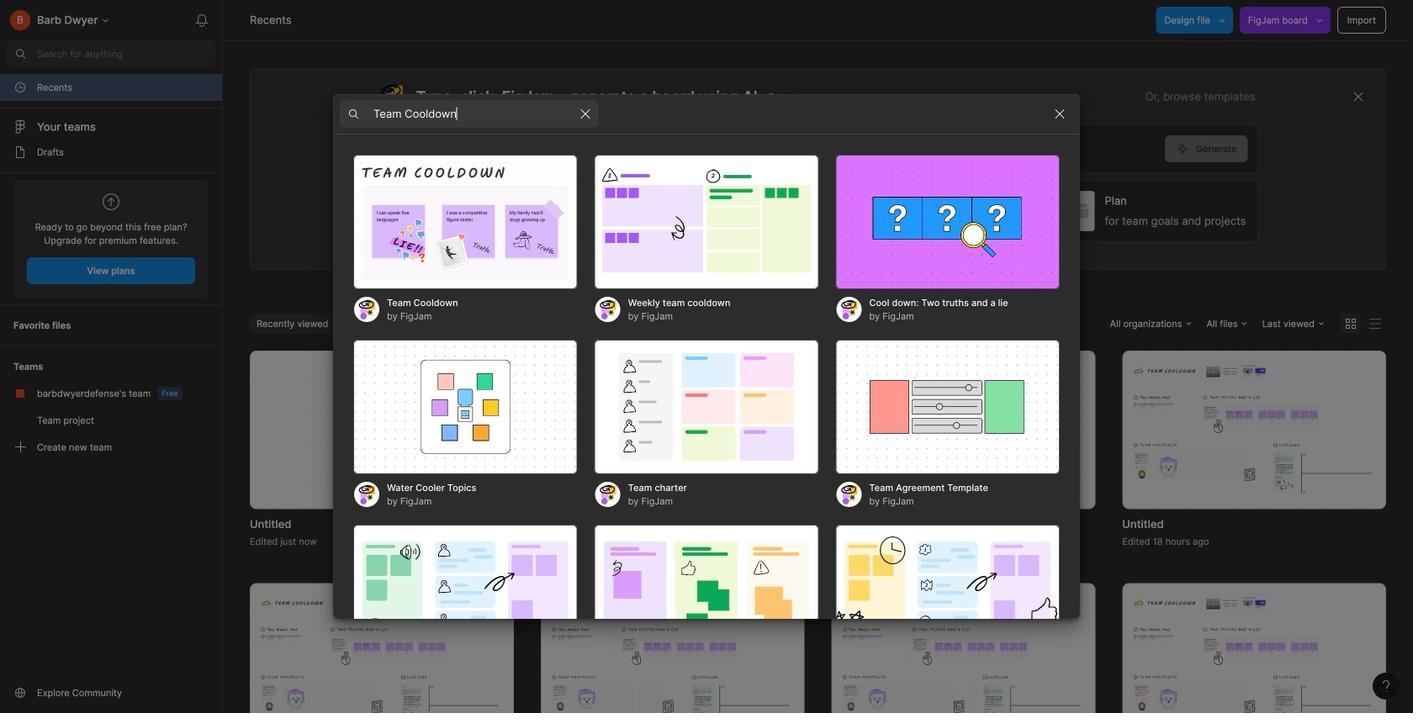Task type: vqa. For each thing, say whether or not it's contained in the screenshot.
page 16 image
yes



Task type: locate. For each thing, give the bounding box(es) containing it.
water cooler topics image
[[353, 340, 578, 475]]

team weekly image
[[353, 525, 578, 660]]

dialog
[[333, 94, 1080, 714]]

team agreement template image
[[836, 340, 1060, 475]]

page 16 image
[[13, 146, 27, 159]]

weekly team cooldown image
[[595, 155, 819, 289]]

team meeting agenda image
[[836, 525, 1060, 660]]

Search for anything text field
[[37, 47, 215, 61]]

Search templates text field
[[374, 104, 572, 124]]

community 16 image
[[13, 687, 27, 700]]

file thumbnail image
[[549, 362, 796, 499], [840, 362, 1087, 499], [1131, 362, 1378, 499], [258, 594, 506, 714], [549, 594, 796, 714], [840, 594, 1087, 714], [1131, 594, 1378, 714]]

team charter image
[[595, 340, 819, 475]]

recent 16 image
[[13, 81, 27, 94]]

team stand up image
[[595, 525, 819, 660]]



Task type: describe. For each thing, give the bounding box(es) containing it.
search 32 image
[[7, 40, 34, 67]]

cool down: two truths and a lie image
[[836, 155, 1060, 289]]

Ex: A weekly team meeting, starting with an ice breaker field
[[378, 125, 1165, 173]]

team cooldown image
[[353, 155, 578, 289]]

bell 32 image
[[188, 7, 215, 34]]



